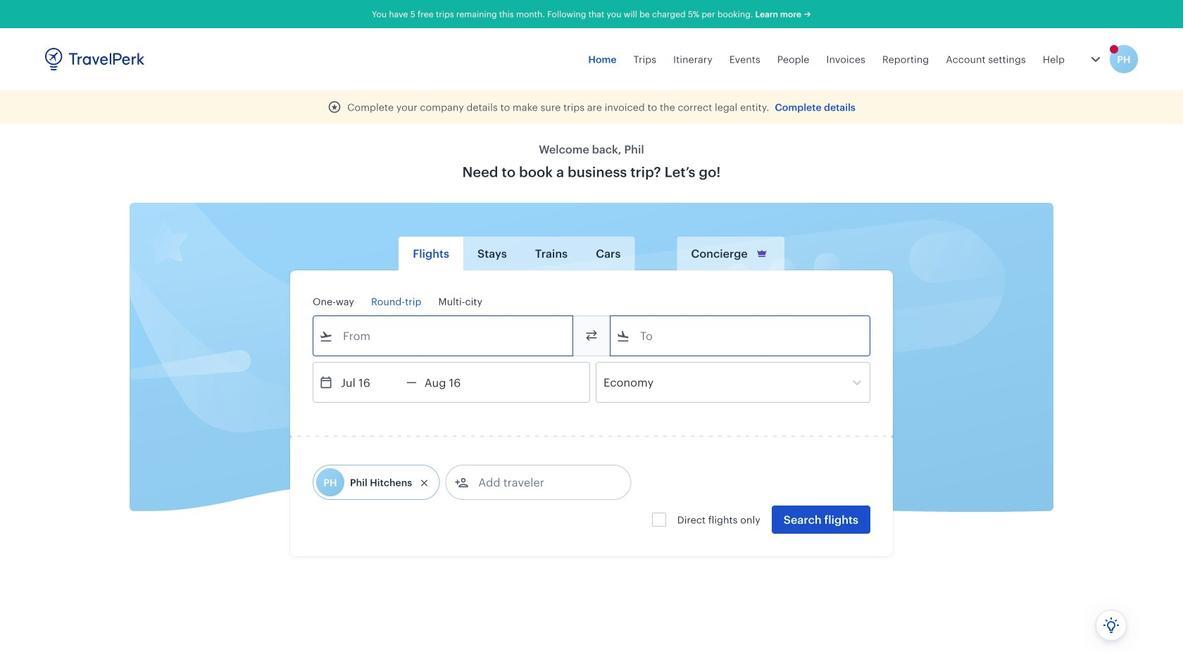 Task type: locate. For each thing, give the bounding box(es) containing it.
To search field
[[631, 325, 852, 347]]

Depart text field
[[333, 363, 407, 402]]

Return text field
[[417, 363, 490, 402]]



Task type: vqa. For each thing, say whether or not it's contained in the screenshot.
DEPART "text box" in the bottom of the page
yes



Task type: describe. For each thing, give the bounding box(es) containing it.
Add traveler search field
[[469, 471, 615, 494]]

From search field
[[333, 325, 555, 347]]



